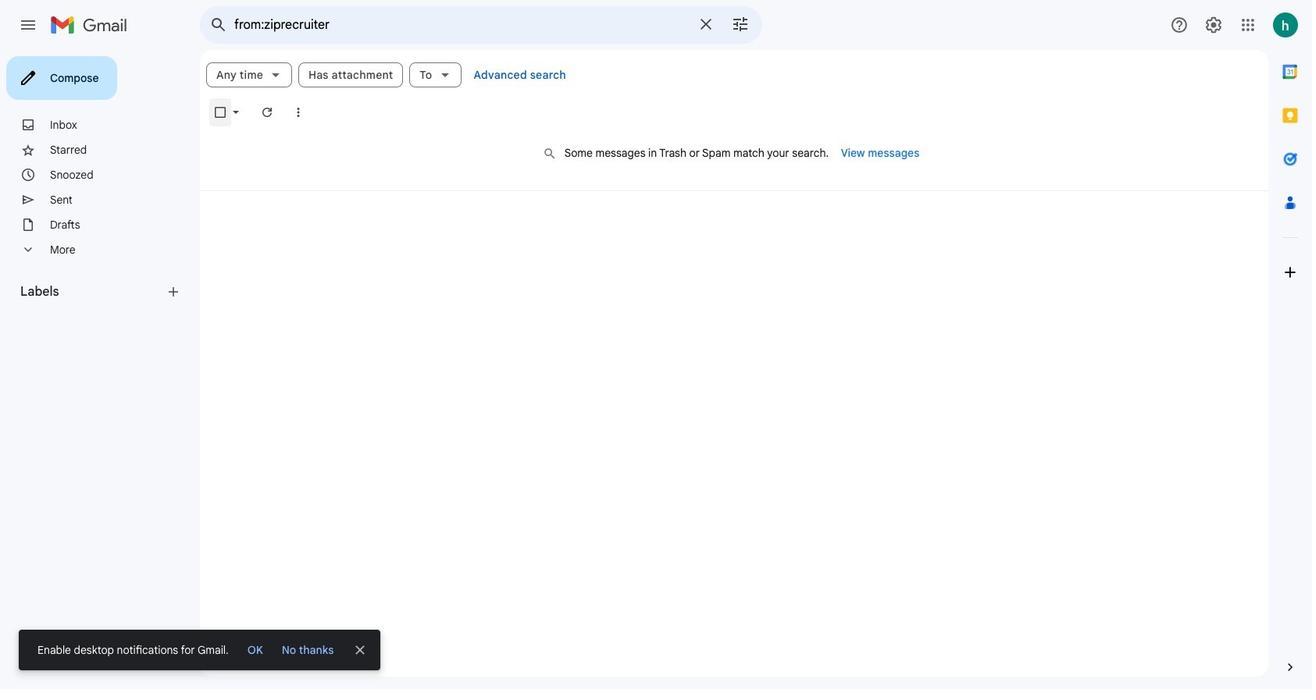 Task type: vqa. For each thing, say whether or not it's contained in the screenshot.
the Settings image
yes



Task type: locate. For each thing, give the bounding box(es) containing it.
navigation
[[0, 50, 200, 690]]

tab list
[[1269, 50, 1313, 634]]

None checkbox
[[213, 105, 228, 120]]

support image
[[1170, 16, 1189, 34]]

heading
[[20, 284, 166, 300]]

None search field
[[200, 6, 763, 44]]

search mail image
[[205, 11, 233, 39]]

more email options image
[[291, 105, 306, 120]]

main menu image
[[19, 16, 38, 34]]

main content
[[200, 50, 1269, 677]]

alert
[[19, 36, 1288, 671]]

settings image
[[1205, 16, 1223, 34]]



Task type: describe. For each thing, give the bounding box(es) containing it.
Search mail text field
[[234, 17, 688, 33]]

clear search image
[[691, 9, 722, 40]]

gmail image
[[50, 9, 135, 41]]

advanced search options image
[[725, 9, 756, 40]]

refresh image
[[259, 105, 275, 120]]



